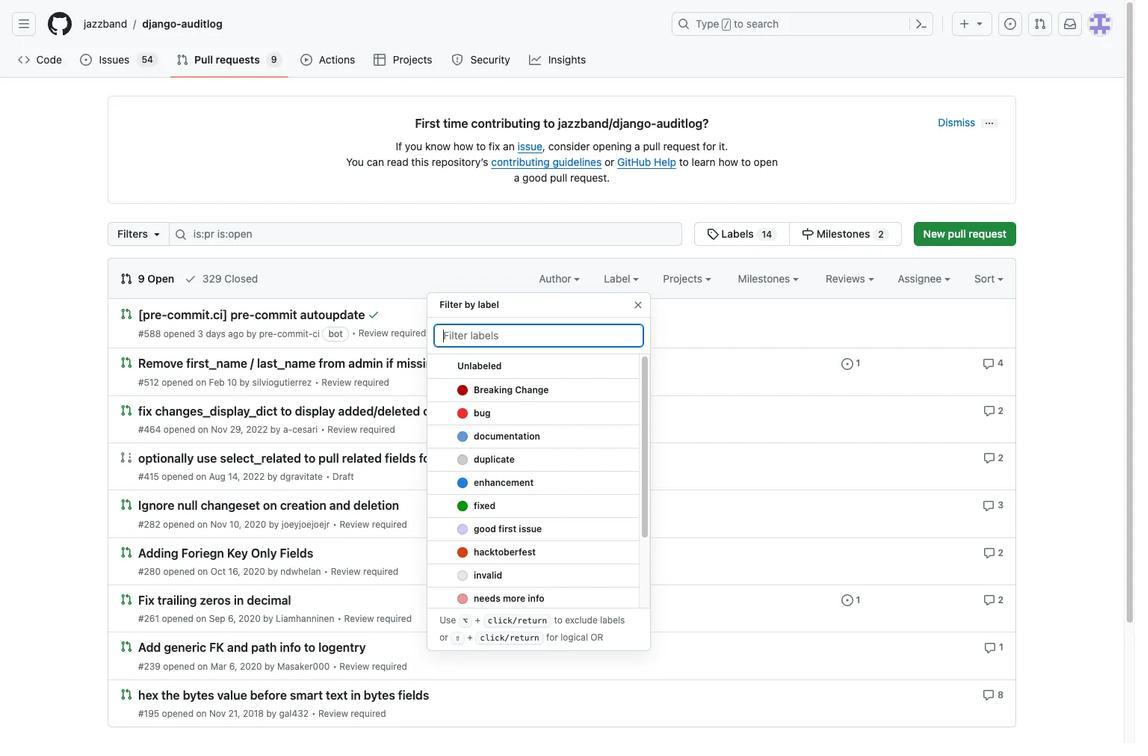 Task type: vqa. For each thing, say whether or not it's contained in the screenshot.
gear IMAGE
no



Task type: locate. For each thing, give the bounding box(es) containing it.
fields
[[280, 547, 314, 560]]

open pull request image up draft pull request element
[[120, 404, 132, 416]]

for left "it."
[[703, 140, 717, 153]]

open pull request element left adding
[[120, 546, 132, 558]]

1 horizontal spatial and
[[330, 499, 351, 513]]

1 vertical spatial 2022
[[243, 471, 265, 483]]

1 vertical spatial how
[[719, 156, 739, 168]]

pull down contributing guidelines link
[[550, 171, 568, 184]]

git pull request image left 9 open
[[120, 273, 132, 285]]

enhancement
[[474, 477, 534, 488]]

info inside the add generic fk and path info to logentry #239             opened on mar 6, 2020 by masaker000 • review required
[[280, 641, 301, 655]]

9
[[271, 54, 277, 65], [138, 272, 145, 285]]

1 link for fix trailing zeros in decimal
[[842, 593, 861, 607]]

1 horizontal spatial projects
[[664, 272, 706, 285]]

to
[[734, 17, 744, 30], [544, 117, 555, 130], [477, 140, 486, 153], [680, 156, 689, 168], [742, 156, 751, 168], [281, 405, 292, 418], [304, 452, 316, 465], [554, 615, 563, 626], [304, 641, 316, 655]]

open pull request image left adding
[[120, 546, 132, 558]]

play image
[[300, 54, 312, 66]]

review required link up logentry
[[344, 613, 412, 625]]

comment image inside '4' link
[[983, 358, 995, 370]]

0 vertical spatial nov
[[211, 424, 228, 435]]

and right fk
[[227, 641, 248, 655]]

comment image for 4th 2 link from the bottom
[[984, 405, 996, 417]]

1
[[857, 358, 861, 369], [857, 594, 861, 606], [1000, 642, 1004, 653]]

projects inside popup button
[[664, 272, 706, 285]]

• left draft
[[326, 471, 330, 483]]

0 vertical spatial fields
[[385, 452, 416, 465]]

a inside to learn how to open a good pull request.
[[514, 171, 520, 184]]

1 from from the left
[[319, 357, 346, 371]]

1 horizontal spatial +
[[475, 615, 481, 626]]

• right joeyjoejoejr link
[[333, 519, 337, 530]]

or
[[591, 632, 604, 643]]

0 vertical spatial 9
[[271, 54, 277, 65]]

related
[[342, 452, 382, 465]]

request up help
[[664, 140, 700, 153]]

...
[[986, 115, 995, 127]]

issue opened image for remove first_name / last_name from admin if missing from model
[[842, 358, 854, 370]]

2020 down add generic fk and path info to logentry link
[[240, 661, 262, 672]]

open pull request element left 'ignore'
[[120, 498, 132, 511]]

1 horizontal spatial bytes
[[364, 689, 395, 702]]

2 horizontal spatial git pull request image
[[1035, 18, 1047, 30]]

2 link
[[984, 404, 1004, 417], [984, 451, 1004, 465], [984, 546, 1004, 559], [984, 593, 1004, 607]]

comment image inside 3 link
[[984, 500, 996, 512]]

git pull request image left notifications image
[[1035, 18, 1047, 30]]

homepage image
[[48, 12, 72, 36]]

git pull request image
[[1035, 18, 1047, 30], [177, 54, 188, 66], [120, 273, 132, 285]]

0 vertical spatial git pull request image
[[1035, 18, 1047, 30]]

and down the 'draft' link
[[330, 499, 351, 513]]

how down "it."
[[719, 156, 739, 168]]

1 vertical spatial comment image
[[984, 405, 996, 417]]

1 vertical spatial 3
[[998, 500, 1004, 511]]

ci
[[313, 329, 320, 340]]

required inside remove first_name / last_name from admin if missing from model #512             opened on feb 10 by silviogutierrez • review required
[[354, 377, 390, 388]]

2 horizontal spatial /
[[724, 19, 730, 30]]

issue element
[[695, 222, 902, 246]]

0 horizontal spatial +
[[468, 632, 473, 643]]

by down select_related
[[267, 471, 278, 483]]

review inside remove first_name / last_name from admin if missing from model #512             opened on feb 10 by silviogutierrez • review required
[[322, 377, 352, 388]]

graph image
[[530, 54, 542, 66]]

issue opened image
[[80, 54, 92, 66]]

open pull request element up draft pull request element
[[120, 404, 132, 416]]

1 vertical spatial 9
[[138, 272, 145, 285]]

command palette image
[[916, 18, 928, 30]]

in right text
[[351, 689, 361, 702]]

/ inside jazzband / django-auditlog
[[133, 18, 136, 30]]

review down 11 / 11 checks ok image at the top left
[[359, 328, 389, 339]]

0 horizontal spatial and
[[227, 641, 248, 655]]

commit.ci]
[[167, 308, 228, 322]]

1 horizontal spatial pre-
[[259, 329, 277, 340]]

⇧
[[456, 633, 461, 643]]

github help link
[[618, 156, 677, 168]]

for left the 'old'
[[419, 452, 435, 465]]

4 open pull request element from the top
[[120, 498, 132, 511]]

1 vertical spatial info
[[280, 641, 301, 655]]

by right 10
[[240, 377, 250, 388]]

3 comment image from the top
[[984, 453, 996, 465]]

open pull request element for [pre-commit.ci] pre-commit autoupdate
[[120, 307, 132, 320]]

review inside ignore null changeset on creation and deletion #282             opened on nov 10, 2020 by joeyjoejoejr • review required
[[340, 519, 370, 530]]

0 vertical spatial comment image
[[983, 358, 995, 370]]

feb
[[209, 377, 225, 388]]

7 open pull request element from the top
[[120, 640, 132, 653]]

1 vertical spatial 1
[[857, 594, 861, 606]]

6, right sep
[[228, 613, 236, 625]]

0 vertical spatial in
[[234, 594, 244, 607]]

info up masaker000
[[280, 641, 301, 655]]

1 horizontal spatial request
[[969, 227, 1007, 240]]

open pull request element for ignore null changeset on creation and deletion
[[120, 498, 132, 511]]

review required link
[[359, 328, 427, 339], [322, 377, 390, 388], [328, 424, 395, 435], [340, 519, 408, 530], [331, 566, 399, 577], [344, 613, 412, 625], [340, 661, 407, 672], [319, 708, 386, 719]]

required inside the add generic fk and path info to logentry #239             opened on mar 6, 2020 by masaker000 • review required
[[372, 661, 407, 672]]

0 horizontal spatial in
[[234, 594, 244, 607]]

0 vertical spatial 1
[[857, 358, 861, 369]]

opened inside the 'fix trailing zeros in decimal #261             opened on sep 6, 2020 by liamhanninen • review required'
[[162, 613, 194, 625]]

to learn how to open a good pull request.
[[514, 156, 779, 184]]

1 vertical spatial pre-
[[259, 329, 277, 340]]

+ right ⇧
[[468, 632, 473, 643]]

0 horizontal spatial 9
[[138, 272, 145, 285]]

2020 inside the 'fix trailing zeros in decimal #261             opened on sep 6, 2020 by liamhanninen • review required'
[[239, 613, 261, 625]]

silviogutierrez
[[252, 377, 312, 388]]

review down text
[[319, 708, 348, 719]]

0 horizontal spatial git pull request image
[[120, 273, 132, 285]]

2020 right 16,
[[243, 566, 265, 577]]

on down null
[[197, 519, 208, 530]]

nov left 29,
[[211, 424, 228, 435]]

9 left open
[[138, 272, 145, 285]]

review required link for remove first_name / last_name from admin if missing from model
[[322, 377, 390, 388]]

review required link down logentry
[[340, 661, 407, 672]]

commit
[[255, 308, 297, 322]]

required inside hex the bytes value before smart text in bytes fields #195             opened on nov 21, 2018 by gal432 • review required
[[351, 708, 386, 719]]

1 open pull request image from the top
[[120, 357, 132, 369]]

/ inside type / to search
[[724, 19, 730, 30]]

pull up the 'draft' link
[[319, 452, 339, 465]]

[pre-commit.ci] pre-commit autoupdate link
[[138, 308, 365, 322]]

to up dgravitate
[[304, 452, 316, 465]]

2 from from the left
[[443, 357, 470, 371]]

1 horizontal spatial info
[[528, 593, 545, 604]]

1 vertical spatial 1 link
[[842, 593, 861, 607]]

0 horizontal spatial projects
[[393, 53, 433, 66]]

0 horizontal spatial pre-
[[231, 308, 255, 322]]

1 / 6 checks ok image
[[568, 405, 580, 417]]

reviews
[[826, 272, 869, 285]]

1 horizontal spatial from
[[443, 357, 470, 371]]

0 vertical spatial 3
[[198, 329, 203, 340]]

on left sep
[[196, 613, 207, 625]]

required inside the 'fix trailing zeros in decimal #261             opened on sep 6, 2020 by liamhanninen • review required'
[[377, 613, 412, 625]]

1 vertical spatial request
[[969, 227, 1007, 240]]

pre- up ago
[[231, 308, 255, 322]]

review required link for adding foriegn key only fields
[[331, 566, 399, 577]]

or
[[605, 156, 615, 168], [440, 632, 449, 643]]

2 vertical spatial 1
[[1000, 642, 1004, 653]]

opened inside "optionally use select_related to pull related fields for old #415             opened on aug 14, 2022 by dgravitate • draft"
[[162, 471, 194, 483]]

foriegn
[[181, 547, 224, 560]]

• review required
[[352, 328, 427, 339]]

opened down null
[[163, 519, 195, 530]]

2 open pull request element from the top
[[120, 356, 132, 369]]

comment image for add generic fk and path info to logentry
[[985, 642, 997, 654]]

pre- down the commit
[[259, 329, 277, 340]]

or left ⇧
[[440, 632, 449, 643]]

open pull request element for hex the bytes value before smart text in bytes fields
[[120, 688, 132, 700]]

to up ,
[[544, 117, 555, 130]]

by inside the add generic fk and path info to logentry #239             opened on mar 6, 2020 by masaker000 • review required
[[265, 661, 275, 672]]

1 vertical spatial a
[[514, 171, 520, 184]]

a
[[635, 140, 641, 153], [514, 171, 520, 184]]

or down 'opening' at the top of page
[[605, 156, 615, 168]]

closed
[[225, 272, 258, 285]]

on left the 21, on the bottom left
[[196, 708, 207, 719]]

requests
[[216, 53, 260, 66]]

review inside the 'fix trailing zeros in decimal #261             opened on sep 6, 2020 by liamhanninen • review required'
[[344, 613, 374, 625]]

open pull request image for add generic fk and path info to logentry
[[120, 641, 132, 653]]

milestones down the 14
[[739, 272, 794, 285]]

6 open pull request image from the top
[[120, 641, 132, 653]]

None search field
[[108, 222, 902, 246]]

0 vertical spatial issue opened image
[[1005, 18, 1017, 30]]

1 vertical spatial projects
[[664, 272, 706, 285]]

to inside the add generic fk and path info to logentry #239             opened on mar 6, 2020 by masaker000 • review required
[[304, 641, 316, 655]]

2 vertical spatial nov
[[209, 708, 226, 719]]

or for ⇧
[[440, 632, 449, 643]]

open pull request element left 'fix'
[[120, 593, 132, 606]]

comment image
[[983, 358, 995, 370], [984, 405, 996, 417], [984, 453, 996, 465]]

click/return down more
[[488, 616, 547, 626]]

review down deletion
[[340, 519, 370, 530]]

review required link for ignore null changeset on creation and deletion
[[340, 519, 408, 530]]

0 horizontal spatial fix
[[138, 405, 152, 418]]

added/deleted
[[338, 405, 421, 418]]

pull inside to learn how to open a good pull request.
[[550, 171, 568, 184]]

+ right the ⌥
[[475, 615, 481, 626]]

gal432 link
[[279, 708, 309, 719]]

1 vertical spatial in
[[351, 689, 361, 702]]

fixed link
[[428, 495, 640, 518]]

git pull request image inside 9 open link
[[120, 273, 132, 285]]

masaker000
[[277, 661, 330, 672]]

on left "oct"
[[198, 566, 208, 577]]

• up logentry
[[338, 613, 342, 625]]

0 vertical spatial fix
[[489, 140, 501, 153]]

9 left play "icon"
[[271, 54, 277, 65]]

1 2 link from the top
[[984, 404, 1004, 417]]

milestones inside popup button
[[739, 272, 794, 285]]

comment image for hex the bytes value before smart text in bytes fields
[[983, 689, 995, 701]]

0 horizontal spatial good
[[474, 523, 497, 535]]

review down logentry
[[340, 661, 370, 672]]

2 for 4th 2 link from the bottom
[[999, 405, 1004, 416]]

1 vertical spatial good
[[474, 523, 497, 535]]

8 open pull request element from the top
[[120, 688, 132, 700]]

triangle down image
[[151, 228, 163, 240]]

projects link
[[368, 49, 440, 71]]

21,
[[228, 708, 241, 719]]

/ inside remove first_name / last_name from admin if missing from model #512             opened on feb 10 by silviogutierrez • review required
[[251, 357, 254, 371]]

menu containing filter by label
[[427, 286, 652, 704]]

projects right table image
[[393, 53, 433, 66]]

2 bytes from the left
[[364, 689, 395, 702]]

0 horizontal spatial milestones
[[739, 272, 794, 285]]

comment image left 4
[[983, 358, 995, 370]]

fix
[[489, 140, 501, 153], [138, 405, 152, 418]]

0 vertical spatial projects
[[393, 53, 433, 66]]

admin
[[349, 357, 383, 371]]

2020 right 10,
[[244, 519, 266, 530]]

you
[[405, 140, 423, 153]]

0 horizontal spatial request
[[664, 140, 700, 153]]

0 horizontal spatial a
[[514, 171, 520, 184]]

open pull request element for remove first_name / last_name from admin if missing from model
[[120, 356, 132, 369]]

from down bot
[[319, 357, 346, 371]]

use ⌥ + click/return to exclude labels or ⇧ + click/return for logical or
[[440, 615, 625, 643]]

issue down fixed link
[[519, 523, 542, 535]]

milestones inside issue element
[[817, 227, 871, 240]]

new
[[924, 227, 946, 240]]

1 horizontal spatial git pull request image
[[177, 54, 188, 66]]

0 vertical spatial contributing
[[471, 117, 541, 130]]

open pull request image left hex
[[120, 688, 132, 700]]

joeyjoejoejr
[[282, 519, 330, 530]]

• down logentry
[[333, 661, 337, 672]]

open pull request image for fix trailing zeros in decimal
[[120, 594, 132, 606]]

tag image
[[707, 228, 719, 240]]

documentation link
[[428, 426, 640, 449]]

none search field containing filters
[[108, 222, 902, 246]]

1 horizontal spatial 9
[[271, 54, 277, 65]]

1 vertical spatial 6,
[[229, 661, 237, 672]]

2 open pull request image from the top
[[120, 404, 132, 416]]

1 horizontal spatial /
[[251, 357, 254, 371]]

2 for 3rd 2 link from the top of the page
[[999, 547, 1004, 558]]

1 horizontal spatial good
[[523, 171, 548, 184]]

/ left last_name
[[251, 357, 254, 371]]

1 vertical spatial milestones
[[739, 272, 794, 285]]

exclude
[[565, 615, 598, 626]]

good first issue link
[[428, 518, 640, 541]]

open pull request element left [pre- at left top
[[120, 307, 132, 320]]

1 open pull request element from the top
[[120, 307, 132, 320]]

autoupdate
[[300, 308, 365, 322]]

milestones right milestone icon
[[817, 227, 871, 240]]

learn
[[692, 156, 716, 168]]

1 vertical spatial fields
[[398, 689, 430, 702]]

on inside remove first_name / last_name from admin if missing from model #512             opened on feb 10 by silviogutierrez • review required
[[196, 377, 207, 388]]

1 horizontal spatial milestones
[[817, 227, 871, 240]]

6 open pull request element from the top
[[120, 593, 132, 606]]

+
[[475, 615, 481, 626], [468, 632, 473, 643]]

0 horizontal spatial info
[[280, 641, 301, 655]]

by down decimal
[[263, 613, 274, 625]]

close menu image
[[633, 299, 645, 311]]

fields inside "optionally use select_related to pull related fields for old #415             opened on aug 14, 2022 by dgravitate • draft"
[[385, 452, 416, 465]]

nov left the 21, on the bottom left
[[209, 708, 226, 719]]

0 horizontal spatial bytes
[[183, 689, 214, 702]]

projects right label popup button
[[664, 272, 706, 285]]

2022 right 29,
[[246, 424, 268, 435]]

opened down generic
[[163, 661, 195, 672]]

review inside the adding foriegn key only fields #280             opened on oct 16, 2020 by ndwhelan • review required
[[331, 566, 361, 577]]

/ for type
[[724, 19, 730, 30]]

issue opened image
[[1005, 18, 1017, 30], [842, 358, 854, 370], [842, 595, 854, 607]]

from left model
[[443, 357, 470, 371]]

by right the 2018
[[267, 708, 277, 719]]

to left exclude
[[554, 615, 563, 626]]

bytes right text
[[364, 689, 395, 702]]

opened down optionally
[[162, 471, 194, 483]]

open pull request image left add
[[120, 641, 132, 653]]

opening
[[593, 140, 632, 153]]

needs more info link
[[428, 588, 640, 611]]

review required link down text
[[319, 708, 386, 719]]

0 horizontal spatial or
[[440, 632, 449, 643]]

2 vertical spatial issue opened image
[[842, 595, 854, 607]]

by left the "label"
[[465, 299, 476, 310]]

4 2 link from the top
[[984, 593, 1004, 607]]

0 vertical spatial or
[[605, 156, 615, 168]]

click/return
[[488, 616, 547, 626], [480, 633, 540, 643]]

7 open pull request image from the top
[[120, 688, 132, 700]]

fk
[[209, 641, 224, 655]]

comment image up 3 link
[[984, 453, 996, 465]]

1 comment image from the top
[[983, 358, 995, 370]]

2 inside milestones 2
[[879, 229, 884, 240]]

code
[[36, 53, 62, 66]]

first time contributing to jazzband/django-auditlog?
[[415, 117, 709, 130]]

• inside the adding foriegn key only fields #280             opened on oct 16, 2020 by ndwhelan • review required
[[324, 566, 328, 577]]

value
[[217, 689, 247, 702]]

0 vertical spatial 1 link
[[842, 356, 861, 370]]

display
[[295, 405, 335, 418]]

1 vertical spatial nov
[[210, 519, 227, 530]]

type
[[696, 17, 720, 30]]

check image
[[185, 273, 197, 285]]

1 vertical spatial or
[[440, 632, 449, 643]]

9 for 9 open
[[138, 272, 145, 285]]

Issues search field
[[169, 222, 683, 246]]

1 vertical spatial fix
[[138, 405, 152, 418]]

request up sort popup button
[[969, 227, 1007, 240]]

6,
[[228, 613, 236, 625], [229, 661, 237, 672]]

nov inside ignore null changeset on creation and deletion #282             opened on nov 10, 2020 by joeyjoejoejr • review required
[[210, 519, 227, 530]]

new pull request link
[[914, 222, 1017, 246]]

0 vertical spatial and
[[330, 499, 351, 513]]

2 vertical spatial comment image
[[984, 453, 996, 465]]

1 vertical spatial issue opened image
[[842, 358, 854, 370]]

for left logical
[[547, 632, 559, 643]]

1 horizontal spatial in
[[351, 689, 361, 702]]

• right bot
[[352, 328, 356, 339]]

1 horizontal spatial or
[[605, 156, 615, 168]]

3 open pull request element from the top
[[120, 404, 132, 416]]

review
[[359, 328, 389, 339], [322, 377, 352, 388], [328, 424, 358, 435], [340, 519, 370, 530], [331, 566, 361, 577], [344, 613, 374, 625], [340, 661, 370, 672], [319, 708, 348, 719]]

plus image
[[959, 18, 971, 30]]

by down path
[[265, 661, 275, 672]]

opened down 'the'
[[162, 708, 194, 719]]

1 horizontal spatial a
[[635, 140, 641, 153]]

milestones button
[[739, 271, 800, 286]]

fields
[[385, 452, 416, 465], [398, 689, 430, 702]]

2 vertical spatial 1 link
[[985, 640, 1004, 654]]

review required link down 11 / 11 checks ok image at the top left
[[359, 328, 427, 339]]

1 vertical spatial and
[[227, 641, 248, 655]]

0 horizontal spatial from
[[319, 357, 346, 371]]

to inside use ⌥ + click/return to exclude labels or ⇧ + click/return for logical or
[[554, 615, 563, 626]]

this
[[412, 156, 429, 168]]

2018
[[243, 708, 264, 719]]

on
[[196, 377, 207, 388], [198, 424, 209, 435], [196, 471, 207, 483], [263, 499, 277, 513], [197, 519, 208, 530], [198, 566, 208, 577], [196, 613, 207, 625], [198, 661, 208, 672], [196, 708, 207, 719]]

m2m
[[487, 405, 516, 418]]

0 vertical spatial request
[[664, 140, 700, 153]]

documentation
[[474, 431, 541, 442]]

to up 'masaker000' link
[[304, 641, 316, 655]]

or for github
[[605, 156, 615, 168]]

3 open pull request image from the top
[[120, 499, 132, 511]]

4 open pull request image from the top
[[120, 546, 132, 558]]

model
[[473, 357, 508, 371]]

list
[[78, 12, 663, 36]]

opened inside remove first_name / last_name from admin if missing from model #512             opened on feb 10 by silviogutierrez • review required
[[162, 377, 193, 388]]

open pull request element left hex
[[120, 688, 132, 700]]

bytes right 'the'
[[183, 689, 214, 702]]

fix changes_display_dict to display added/deleted objects for m2m updates link
[[138, 405, 565, 418]]

or inside use ⌥ + click/return to exclude labels or ⇧ + click/return for logical or
[[440, 632, 449, 643]]

open pull request element for fix changes_display_dict to display added/deleted objects for m2m updates
[[120, 404, 132, 416]]

how inside to learn how to open a good pull request.
[[719, 156, 739, 168]]

2 vertical spatial git pull request image
[[120, 273, 132, 285]]

assignee
[[899, 272, 945, 285]]

if
[[386, 357, 394, 371]]

0 vertical spatial pre-
[[231, 308, 255, 322]]

review down the remove first_name / last_name from admin if missing from model link
[[322, 377, 352, 388]]

• down smart
[[312, 708, 316, 719]]

needs more info
[[474, 593, 545, 604]]

review down fix changes_display_dict to display added/deleted objects for m2m updates on the bottom of the page
[[328, 424, 358, 435]]

open pull request element
[[120, 307, 132, 320], [120, 356, 132, 369], [120, 404, 132, 416], [120, 498, 132, 511], [120, 546, 132, 558], [120, 593, 132, 606], [120, 640, 132, 653], [120, 688, 132, 700]]

projects
[[393, 53, 433, 66], [664, 272, 706, 285]]

5 open pull request image from the top
[[120, 594, 132, 606]]

0 vertical spatial 6,
[[228, 613, 236, 625]]

1 vertical spatial +
[[468, 632, 473, 643]]

0 horizontal spatial how
[[454, 140, 474, 153]]

for inside "optionally use select_related to pull related fields for old #415             opened on aug 14, 2022 by dgravitate • draft"
[[419, 452, 435, 465]]

0 vertical spatial info
[[528, 593, 545, 604]]

on left aug
[[196, 471, 207, 483]]

by down ignore null changeset on creation and deletion "link"
[[269, 519, 279, 530]]

on inside hex the bytes value before smart text in bytes fields #195             opened on nov 21, 2018 by gal432 • review required
[[196, 708, 207, 719]]

shield image
[[452, 54, 464, 66]]

open pull request image for ignore null changeset on creation and deletion
[[120, 499, 132, 511]]

milestones for milestones
[[739, 272, 794, 285]]

comment image
[[984, 500, 996, 512], [984, 547, 996, 559], [984, 595, 996, 607], [985, 642, 997, 654], [983, 689, 995, 701]]

2 for fourth 2 link from the top of the page
[[999, 594, 1004, 606]]

2 comment image from the top
[[984, 405, 996, 417]]

0 vertical spatial milestones
[[817, 227, 871, 240]]

opened inside the add generic fk and path info to logentry #239             opened on mar 6, 2020 by masaker000 • review required
[[163, 661, 195, 672]]

consider
[[549, 140, 590, 153]]

1 for fix trailing zeros in decimal
[[857, 594, 861, 606]]

5 open pull request element from the top
[[120, 546, 132, 558]]

github
[[618, 156, 652, 168]]

to up repository's
[[477, 140, 486, 153]]

0 vertical spatial good
[[523, 171, 548, 184]]

review inside hex the bytes value before smart text in bytes fields #195             opened on nov 21, 2018 by gal432 • review required
[[319, 708, 348, 719]]

comment image inside 8 link
[[983, 689, 995, 701]]

review required link for add generic fk and path info to logentry
[[340, 661, 407, 672]]

open pull request element for fix trailing zeros in decimal
[[120, 593, 132, 606]]

issue right an on the top of page
[[518, 140, 543, 153]]

and inside ignore null changeset on creation and deletion #282             opened on nov 10, 2020 by joeyjoejoejr • review required
[[330, 499, 351, 513]]

issues
[[99, 53, 130, 66]]

comment image down '4' link
[[984, 405, 996, 417]]

0 horizontal spatial /
[[133, 18, 136, 30]]

by down only
[[268, 566, 278, 577]]

good left first
[[474, 523, 497, 535]]

open pull request image
[[120, 308, 132, 320]]

hacktoberfest link
[[428, 541, 640, 565]]

hex
[[138, 689, 159, 702]]

adding foriegn key only fields #280             opened on oct 16, 2020 by ndwhelan • review required
[[138, 547, 399, 577]]

6, inside the add generic fk and path info to logentry #239             opened on mar 6, 2020 by masaker000 • review required
[[229, 661, 237, 672]]

first_name
[[186, 357, 248, 371]]

#282
[[138, 519, 161, 530]]

1 horizontal spatial how
[[719, 156, 739, 168]]

0 vertical spatial how
[[454, 140, 474, 153]]

a-
[[283, 424, 293, 435]]

open pull request image
[[120, 357, 132, 369], [120, 404, 132, 416], [120, 499, 132, 511], [120, 546, 132, 558], [120, 594, 132, 606], [120, 641, 132, 653], [120, 688, 132, 700]]

menu
[[427, 286, 652, 704]]

oct
[[211, 566, 226, 577]]

1 vertical spatial contributing
[[492, 156, 550, 168]]



Task type: describe. For each thing, give the bounding box(es) containing it.
by inside menu
[[465, 299, 476, 310]]

gal432
[[279, 708, 309, 719]]

milestones for milestones 2
[[817, 227, 871, 240]]

2022 inside "optionally use select_related to pull related fields for old #415             opened on aug 14, 2022 by dgravitate • draft"
[[243, 471, 265, 483]]

Search all issues text field
[[169, 222, 683, 246]]

0 vertical spatial 2022
[[246, 424, 268, 435]]

draft pull request image
[[120, 452, 132, 464]]

opened inside ignore null changeset on creation and deletion #282             opened on nov 10, 2020 by joeyjoejoejr • review required
[[163, 519, 195, 530]]

search image
[[175, 229, 187, 241]]

sort
[[975, 272, 996, 285]]

• inside the 'fix trailing zeros in decimal #261             opened on sep 6, 2020 by liamhanninen • review required'
[[338, 613, 342, 625]]

fields inside hex the bytes value before smart text in bytes fields #195             opened on nov 21, 2018 by gal432 • review required
[[398, 689, 430, 702]]

/ for jazzband
[[133, 18, 136, 30]]

first
[[415, 117, 441, 130]]

0 horizontal spatial 3
[[198, 329, 203, 340]]

more
[[503, 593, 526, 604]]

list containing jazzband
[[78, 12, 663, 36]]

#464
[[138, 424, 161, 435]]

1 bytes from the left
[[183, 689, 214, 702]]

1 vertical spatial click/return
[[480, 633, 540, 643]]

• right cesari
[[321, 424, 325, 435]]

filter by label
[[440, 299, 499, 310]]

aug
[[209, 471, 226, 483]]

1 horizontal spatial fix
[[489, 140, 501, 153]]

opened down commit.ci] at the top
[[164, 329, 195, 340]]

security
[[471, 53, 511, 66]]

comment image for '4' link
[[983, 358, 995, 370]]

first
[[499, 523, 517, 535]]

open pull request element for add generic fk and path info to logentry
[[120, 640, 132, 653]]

open pull request image for fix changes_display_dict to display added/deleted objects for m2m updates
[[120, 404, 132, 416]]

reviews button
[[826, 271, 875, 286]]

to left open
[[742, 156, 751, 168]]

review required link for fix trailing zeros in decimal
[[344, 613, 412, 625]]

the
[[161, 689, 180, 702]]

use
[[440, 615, 456, 626]]

days
[[206, 329, 226, 340]]

adding foriegn key only fields link
[[138, 547, 314, 560]]

ndwhelan
[[281, 566, 321, 577]]

to left search
[[734, 17, 744, 30]]

actions link
[[294, 49, 362, 71]]

guidelines
[[553, 156, 602, 168]]

0 vertical spatial issue
[[518, 140, 543, 153]]

329 closed
[[200, 272, 258, 285]]

before
[[250, 689, 287, 702]]

0 vertical spatial a
[[635, 140, 641, 153]]

#588
[[138, 329, 161, 340]]

missing
[[397, 357, 440, 371]]

request.
[[571, 171, 610, 184]]

2 2 link from the top
[[984, 451, 1004, 465]]

pull right new
[[949, 227, 967, 240]]

labels 14
[[719, 227, 773, 240]]

review required link down fix changes_display_dict to display added/deleted objects for m2m updates link
[[328, 424, 395, 435]]

required inside the adding foriegn key only fields #280             opened on oct 16, 2020 by ndwhelan • review required
[[363, 566, 399, 577]]

open pull request image for adding foriegn key only fields
[[120, 546, 132, 558]]

pull up github help link
[[644, 140, 661, 153]]

sort button
[[975, 271, 1004, 286]]

key
[[227, 547, 248, 560]]

auditlog?
[[657, 117, 709, 130]]

hex the bytes value before smart text in bytes fields #195             opened on nov 21, 2018 by gal432 • review required
[[138, 689, 430, 719]]

on down 'changes_display_dict' at the left of the page
[[198, 424, 209, 435]]

table image
[[374, 54, 386, 66]]

invalid link
[[428, 565, 640, 588]]

review inside the add generic fk and path info to logentry #239             opened on mar 6, 2020 by masaker000 • review required
[[340, 661, 370, 672]]

breaking
[[474, 384, 513, 396]]

9 for 9
[[271, 54, 277, 65]]

• inside hex the bytes value before smart text in bytes fields #195             opened on nov 21, 2018 by gal432 • review required
[[312, 708, 316, 719]]

2020 inside ignore null changeset on creation and deletion #282             opened on nov 10, 2020 by joeyjoejoejr • review required
[[244, 519, 266, 530]]

to inside "optionally use select_related to pull related fields for old #415             opened on aug 14, 2022 by dgravitate • draft"
[[304, 452, 316, 465]]

2020 inside the add generic fk and path info to logentry #239             opened on mar 6, 2020 by masaker000 • review required
[[240, 661, 262, 672]]

an
[[503, 140, 515, 153]]

for left "m2m"
[[468, 405, 484, 418]]

pull requests
[[194, 53, 260, 66]]

ignore
[[138, 499, 175, 513]]

open pull request image for remove first_name / last_name from admin if missing from model
[[120, 357, 132, 369]]

on inside the adding foriegn key only fields #280             opened on oct 16, 2020 by ndwhelan • review required
[[198, 566, 208, 577]]

jazzband / django-auditlog
[[84, 17, 223, 30]]

on left creation
[[263, 499, 277, 513]]

remove first_name / last_name from admin if missing from model link
[[138, 357, 508, 371]]

label
[[478, 299, 499, 310]]

issue opened image for fix trailing zeros in decimal
[[842, 595, 854, 607]]

3 link
[[984, 498, 1004, 512]]

6, inside the 'fix trailing zeros in decimal #261             opened on sep 6, 2020 by liamhanninen • review required'
[[228, 613, 236, 625]]

you
[[346, 156, 364, 168]]

for inside use ⌥ + click/return to exclude labels or ⇧ + click/return for logical or
[[547, 632, 559, 643]]

11 / 11 checks ok image
[[368, 309, 380, 321]]

fix trailing zeros in decimal #261             opened on sep 6, 2020 by liamhanninen • review required
[[138, 594, 412, 625]]

2 for second 2 link from the top
[[999, 452, 1004, 464]]

dgravitate link
[[280, 471, 323, 483]]

to right help
[[680, 156, 689, 168]]

draft pull request element
[[120, 451, 132, 464]]

updates
[[519, 405, 565, 418]]

duplicate
[[474, 454, 515, 465]]

by left the a-
[[271, 424, 281, 435]]

open pull request image for hex the bytes value before smart text in bytes fields
[[120, 688, 132, 700]]

label button
[[605, 271, 640, 286]]

ignore null changeset on creation and deletion #282             opened on nov 10, 2020 by joeyjoejoejr • review required
[[138, 499, 408, 530]]

draft
[[333, 471, 354, 483]]

jazzband
[[84, 17, 127, 30]]

add generic fk and path info to logentry #239             opened on mar 6, 2020 by masaker000 • review required
[[138, 641, 407, 672]]

hex the bytes value before smart text in bytes fields link
[[138, 689, 430, 702]]

by inside "optionally use select_related to pull related fields for old #415             opened on aug 14, 2022 by dgravitate • draft"
[[267, 471, 278, 483]]

read
[[387, 156, 409, 168]]

on inside the 'fix trailing zeros in decimal #261             opened on sep 6, 2020 by liamhanninen • review required'
[[196, 613, 207, 625]]

1 for remove first_name / last_name from admin if missing from model
[[857, 358, 861, 369]]

pull
[[194, 53, 213, 66]]

#415
[[138, 471, 159, 483]]

auditlog
[[181, 17, 223, 30]]

author button
[[539, 271, 581, 286]]

remove first_name / last_name from admin if missing from model #512             opened on feb 10 by silviogutierrez • review required
[[138, 357, 508, 388]]

comment image for second 2 link from the top
[[984, 453, 996, 465]]

• inside the add generic fk and path info to logentry #239             opened on mar 6, 2020 by masaker000 • review required
[[333, 661, 337, 672]]

review required link for hex the bytes value before smart text in bytes fields
[[319, 708, 386, 719]]

pull inside "optionally use select_related to pull related fields for old #415             opened on aug 14, 2022 by dgravitate • draft"
[[319, 452, 339, 465]]

9 open
[[135, 272, 175, 285]]

• inside remove first_name / last_name from admin if missing from model #512             opened on feb 10 by silviogutierrez • review required
[[315, 377, 319, 388]]

54
[[142, 54, 153, 65]]

adding
[[138, 547, 179, 560]]

comment image for ignore null changeset on creation and deletion
[[984, 500, 996, 512]]

filters
[[117, 227, 148, 240]]

contributing guidelines link
[[492, 156, 602, 168]]

insights link
[[524, 49, 594, 71]]

jazzband link
[[78, 12, 133, 36]]

opened inside hex the bytes value before smart text in bytes fields #195             opened on nov 21, 2018 by gal432 • review required
[[162, 708, 194, 719]]

• inside "optionally use select_related to pull related fields for old #415             opened on aug 14, 2022 by dgravitate • draft"
[[326, 471, 330, 483]]

required inside ignore null changeset on creation and deletion #282             opened on nov 10, 2020 by joeyjoejoejr • review required
[[372, 519, 408, 530]]

fix changes_display_dict to display added/deleted objects for m2m updates
[[138, 405, 565, 418]]

by inside the 'fix trailing zeros in decimal #261             opened on sep 6, 2020 by liamhanninen • review required'
[[263, 613, 274, 625]]

on inside "optionally use select_related to pull related fields for old #415             opened on aug 14, 2022 by dgravitate • draft"
[[196, 471, 207, 483]]

mar
[[211, 661, 227, 672]]

2020 inside the adding foriegn key only fields #280             opened on oct 16, 2020 by ndwhelan • review required
[[243, 566, 265, 577]]

by inside hex the bytes value before smart text in bytes fields #195             opened on nov 21, 2018 by gal432 • review required
[[267, 708, 277, 719]]

1 link for remove first_name / last_name from admin if missing from model
[[842, 356, 861, 370]]

1 vertical spatial issue
[[519, 523, 542, 535]]

last_name
[[257, 357, 316, 371]]

logentry
[[319, 641, 366, 655]]

jazzband/django-
[[558, 117, 657, 130]]

good first issue
[[474, 523, 542, 535]]

• inside ignore null changeset on creation and deletion #282             opened on nov 10, 2020 by joeyjoejoejr • review required
[[333, 519, 337, 530]]

new pull request
[[924, 227, 1007, 240]]

1 vertical spatial git pull request image
[[177, 54, 188, 66]]

3 2 link from the top
[[984, 546, 1004, 559]]

and inside the add generic fk and path info to logentry #239             opened on mar 6, 2020 by masaker000 • review required
[[227, 641, 248, 655]]

fix trailing zeros in decimal link
[[138, 594, 291, 607]]

in inside the 'fix trailing zeros in decimal #261             opened on sep 6, 2020 by liamhanninen • review required'
[[234, 594, 244, 607]]

fixed
[[474, 500, 496, 512]]

to up the a-
[[281, 405, 292, 418]]

opened right #464
[[164, 424, 195, 435]]

unlabeled link
[[428, 354, 640, 379]]

opened inside the adding foriegn key only fields #280             opened on oct 16, 2020 by ndwhelan • review required
[[163, 566, 195, 577]]

creation
[[280, 499, 327, 513]]

Filter labels text field
[[434, 324, 645, 348]]

actions
[[319, 53, 355, 66]]

by inside the adding foriegn key only fields #280             opened on oct 16, 2020 by ndwhelan • review required
[[268, 566, 278, 577]]

code link
[[12, 49, 68, 71]]

search
[[747, 17, 779, 30]]

0 vertical spatial +
[[475, 615, 481, 626]]

open pull request element for adding foriegn key only fields
[[120, 546, 132, 558]]

0 vertical spatial click/return
[[488, 616, 547, 626]]

329 closed link
[[185, 271, 258, 286]]

labels
[[601, 615, 625, 626]]

triangle down image
[[974, 17, 986, 29]]

optionally
[[138, 452, 194, 465]]

select_related
[[220, 452, 301, 465]]

on inside the add generic fk and path info to logentry #239             opened on mar 6, 2020 by masaker000 • review required
[[198, 661, 208, 672]]

silviogutierrez link
[[252, 377, 312, 388]]

notifications image
[[1065, 18, 1077, 30]]

good inside to learn how to open a good pull request.
[[523, 171, 548, 184]]

[pre-commit.ci] pre-commit autoupdate
[[138, 308, 365, 322]]

deletion
[[354, 499, 399, 513]]

enhancement link
[[428, 472, 640, 495]]

in inside hex the bytes value before smart text in bytes fields #195             opened on nov 21, 2018 by gal432 • review required
[[351, 689, 361, 702]]

insights
[[549, 53, 587, 66]]

milestone image
[[803, 228, 814, 240]]

by right ago
[[247, 329, 257, 340]]

1 horizontal spatial 3
[[998, 500, 1004, 511]]

info inside 'link'
[[528, 593, 545, 604]]

by inside remove first_name / last_name from admin if missing from model #512             opened on feb 10 by silviogutierrez • review required
[[240, 377, 250, 388]]

good inside good first issue link
[[474, 523, 497, 535]]

fix
[[138, 594, 155, 607]]

nov inside hex the bytes value before smart text in bytes fields #195             opened on nov 21, 2018 by gal432 • review required
[[209, 708, 226, 719]]

by inside ignore null changeset on creation and deletion #282             opened on nov 10, 2020 by joeyjoejoejr • review required
[[269, 519, 279, 530]]

remove
[[138, 357, 183, 371]]

code image
[[18, 54, 30, 66]]



